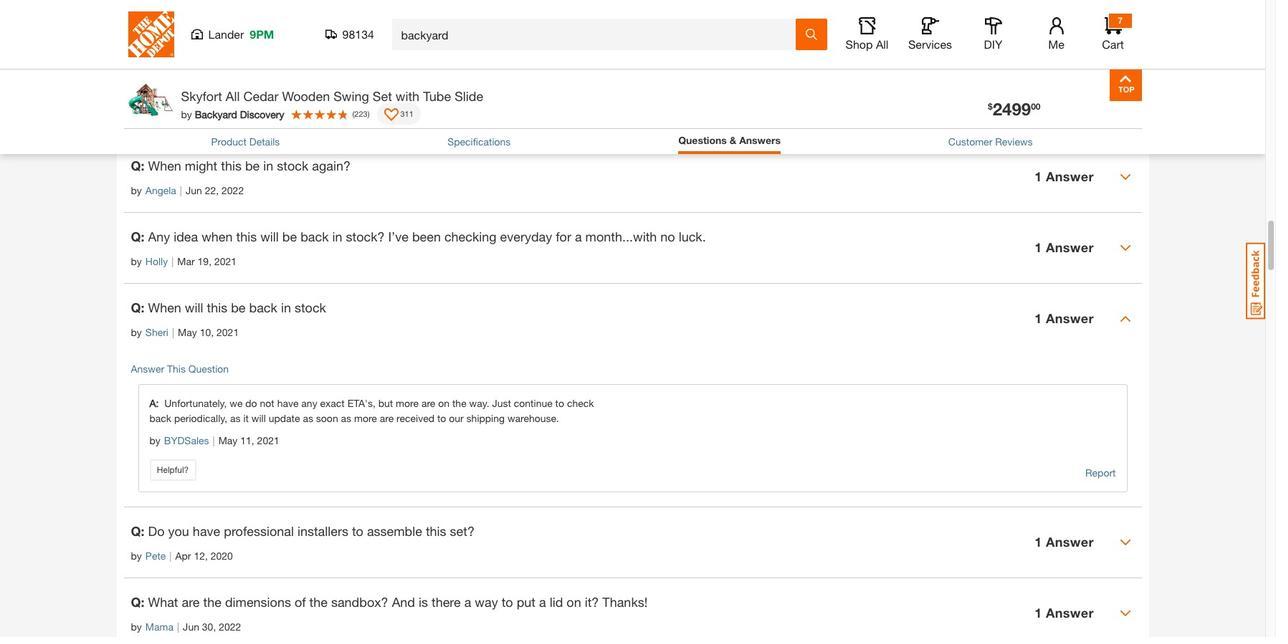 Task type: describe. For each thing, give the bounding box(es) containing it.
a for to
[[539, 595, 546, 610]]

swing
[[334, 88, 369, 104]]

1 for do you have professional installers to assemble this set?
[[1035, 535, 1043, 550]]

may for this
[[178, 326, 197, 338]]

q: when might this be in stock again?
[[131, 158, 351, 173]]

| for are
[[177, 621, 179, 633]]

( 223 )
[[353, 109, 370, 118]]

do
[[246, 397, 257, 409]]

1 for will the skyfort be available again soon?
[[1035, 98, 1043, 113]]

for
[[556, 229, 572, 244]]

311 button
[[377, 103, 421, 125]]

1 for any idea when this will be back in stock? i've been checking everyday for a month...with no luck.
[[1035, 240, 1043, 256]]

223
[[355, 109, 368, 118]]

22,
[[205, 184, 219, 196]]

mama
[[145, 621, 174, 633]]

1 answer for q: when might this be in stock again?
[[1035, 169, 1095, 185]]

00
[[1032, 101, 1041, 112]]

the up 30,
[[203, 595, 222, 610]]

to right installers
[[352, 523, 364, 539]]

the inside unfortunately, we do not have any exact eta's, but more are on the way. just continue to check back periodically, as it will update as soon as more are received to our shipping warehouse.
[[453, 397, 467, 409]]

this up the 10,
[[207, 300, 228, 315]]

any
[[302, 397, 318, 409]]

slide
[[455, 88, 484, 104]]

answer for do you have professional installers to assemble this set?
[[1047, 535, 1095, 550]]

sandbox?
[[331, 595, 389, 610]]

1 answer for q: when will this be back in stock
[[1035, 311, 1095, 327]]

angela button
[[145, 183, 176, 198]]

bydsales
[[164, 435, 209, 447]]

way
[[475, 595, 498, 610]]

| for might
[[180, 184, 182, 196]]

19,
[[198, 255, 212, 267]]

customer
[[949, 136, 993, 148]]

by for what are the dimensions of the sandbox? and is there a way to put a lid on it? thanks!
[[131, 621, 142, 633]]

me
[[1049, 37, 1065, 51]]

know
[[227, 16, 258, 31]]

no
[[661, 229, 676, 244]]

q: for q: any idea when this will be back in stock? i've been checking everyday for a month...with no luck.
[[131, 229, 145, 244]]

2021 for this
[[217, 326, 239, 338]]

reviews
[[996, 136, 1033, 148]]

What can we help you find today? search field
[[401, 19, 795, 50]]

holly
[[145, 255, 168, 267]]

mama button
[[145, 620, 174, 635]]

report button
[[1086, 465, 1117, 481]]

98134
[[343, 27, 374, 41]]

2022 for this
[[222, 184, 244, 196]]

you
[[168, 523, 189, 539]]

services button
[[908, 17, 954, 52]]

by for do you have professional installers to assemble this set?
[[131, 550, 142, 562]]

0 vertical spatial are
[[422, 397, 436, 409]]

product
[[211, 136, 247, 148]]

q: do you have professional installers to assemble this set?
[[131, 523, 475, 539]]

discovery
[[240, 108, 284, 120]]

again
[[311, 87, 342, 102]]

to left put
[[502, 595, 513, 610]]

caret image for do you have professional installers to assemble this set?
[[1120, 537, 1132, 549]]

1 as from the left
[[230, 412, 241, 424]]

been
[[412, 229, 441, 244]]

will inside unfortunately, we do not have any exact eta's, but more are on the way. just continue to check back periodically, as it will update as soon as more are received to our shipping warehouse.
[[252, 412, 266, 424]]

11,
[[241, 435, 254, 447]]

2 vertical spatial are
[[182, 595, 200, 610]]

by holly | mar 19, 2021
[[131, 255, 237, 267]]

by anxiouslywaiting | may 1, 2020
[[131, 113, 287, 125]]

shop all
[[846, 37, 889, 51]]

tube
[[423, 88, 451, 104]]

1 vertical spatial have
[[193, 523, 220, 539]]

q: for q: when might this be in stock again?
[[131, 158, 145, 173]]

report
[[1086, 467, 1117, 479]]

1 answer for q: do you have professional installers to assemble this set?
[[1035, 535, 1095, 550]]

1 for what are the dimensions of the sandbox? and is there a way to put a lid on it? thanks!
[[1035, 606, 1043, 621]]

2020 for professional
[[211, 550, 233, 562]]

check
[[567, 397, 594, 409]]

to left our
[[438, 412, 446, 424]]

by for unfortunately, we do not have any exact eta's, but more are on the way. just continue to check back periodically, as it will update as soon as more are received to our shipping warehouse.
[[150, 435, 161, 447]]

| for idea
[[172, 255, 174, 267]]

may for skyfort
[[231, 113, 251, 125]]

shop
[[846, 37, 873, 51]]

a for everyday
[[575, 229, 582, 244]]

with
[[396, 88, 420, 104]]

9pm
[[250, 27, 274, 41]]

on inside unfortunately, we do not have any exact eta's, but more are on the way. just continue to check back periodically, as it will update as soon as more are received to our shipping warehouse.
[[438, 397, 450, 409]]

apr
[[175, 550, 191, 562]]

2499
[[993, 99, 1032, 119]]

mar for anyone
[[179, 42, 197, 54]]

continue
[[514, 397, 553, 409]]

holly button
[[145, 254, 168, 269]]

answer for any idea when this will be back in stock? i've been checking everyday for a month...with no luck.
[[1047, 240, 1095, 256]]

stock?!
[[406, 16, 449, 31]]

q: for q: does anyone know when this will be back in stock?!
[[131, 16, 145, 31]]

all for skyfort
[[226, 88, 240, 104]]

| down the periodically,
[[213, 435, 215, 447]]

by for when will this be back in stock
[[131, 326, 142, 338]]

1 answer for q: what are the dimensions of the sandbox? and is there a way to put a lid on it? thanks!
[[1035, 606, 1095, 621]]

questions
[[679, 134, 727, 146]]

7
[[1119, 15, 1123, 26]]

and
[[392, 595, 415, 610]]

1 horizontal spatial more
[[396, 397, 419, 409]]

caret image for it?
[[1120, 608, 1132, 620]]

idea
[[174, 229, 198, 244]]

&
[[730, 134, 737, 146]]

10,
[[200, 326, 214, 338]]

emily button
[[145, 41, 170, 56]]

2021 for know
[[216, 42, 238, 54]]

pete
[[145, 550, 166, 562]]

2 vertical spatial may
[[219, 435, 238, 447]]

q: for q: will the skyfort be available again soon?
[[131, 87, 145, 102]]

2021 right 11,
[[257, 435, 280, 447]]

helpful? button
[[150, 460, 196, 481]]

sheri button
[[145, 325, 169, 340]]

be for again
[[239, 87, 253, 102]]

)
[[368, 109, 370, 118]]

what
[[148, 595, 178, 610]]

0 horizontal spatial more
[[354, 412, 377, 424]]

set
[[373, 88, 392, 104]]

backyard
[[195, 108, 237, 120]]

is
[[419, 595, 428, 610]]

30,
[[202, 621, 216, 633]]

cart
[[1103, 37, 1125, 51]]

1,
[[253, 113, 262, 125]]

this left set?
[[426, 523, 447, 539]]

0 vertical spatial when
[[262, 16, 293, 31]]

answer for when will this be back in stock
[[1047, 311, 1095, 327]]

unfortunately,
[[164, 397, 227, 409]]

of
[[295, 595, 306, 610]]

dimensions
[[225, 595, 291, 610]]



Task type: locate. For each thing, give the bounding box(es) containing it.
all
[[877, 37, 889, 51], [226, 88, 240, 104]]

jun
[[186, 184, 202, 196], [183, 621, 199, 633]]

on right lid
[[567, 595, 582, 610]]

2 as from the left
[[303, 412, 313, 424]]

2 1 answer from the top
[[1035, 98, 1095, 113]]

3 caret image from the top
[[1120, 608, 1132, 620]]

7 q: from the top
[[131, 595, 145, 610]]

are down but
[[380, 412, 394, 424]]

all up by backyard discovery at the top left
[[226, 88, 240, 104]]

when for when might this be in stock again?
[[148, 158, 181, 173]]

when up '19,'
[[202, 229, 233, 244]]

1 for when might this be in stock again?
[[1035, 169, 1043, 185]]

soon?
[[346, 87, 382, 102]]

all inside "button"
[[877, 37, 889, 51]]

1 horizontal spatial are
[[380, 412, 394, 424]]

2 caret image from the top
[[1120, 313, 1132, 325]]

0 horizontal spatial as
[[230, 412, 241, 424]]

display image
[[384, 108, 399, 123]]

2 when from the top
[[148, 300, 181, 315]]

jun for are
[[183, 621, 199, 633]]

to left the check
[[556, 397, 565, 409]]

as right soon
[[341, 412, 352, 424]]

0 vertical spatial all
[[877, 37, 889, 51]]

when
[[148, 158, 181, 173], [148, 300, 181, 315]]

1 vertical spatial 2020
[[211, 550, 233, 562]]

this
[[167, 363, 186, 375]]

as left it
[[230, 412, 241, 424]]

cedar
[[244, 88, 279, 104]]

by for will the skyfort be available again soon?
[[131, 113, 142, 125]]

questions & answers
[[679, 134, 781, 146]]

0 horizontal spatial are
[[182, 595, 200, 610]]

q:
[[131, 16, 145, 31], [131, 87, 145, 102], [131, 158, 145, 173], [131, 229, 145, 244], [131, 300, 145, 315], [131, 523, 145, 539], [131, 595, 145, 610]]

2 horizontal spatial are
[[422, 397, 436, 409]]

product image image
[[127, 76, 174, 123]]

jun for might
[[186, 184, 202, 196]]

1 answer for q: any idea when this will be back in stock? i've been checking everyday for a month...with no luck.
[[1035, 240, 1095, 256]]

98134 button
[[325, 27, 375, 42]]

1 for does anyone know when this will be back in stock?!
[[1035, 27, 1043, 42]]

1 answer for q: does anyone know when this will be back in stock?!
[[1035, 27, 1095, 42]]

be for in
[[231, 300, 246, 315]]

3 1 answer from the top
[[1035, 169, 1095, 185]]

have
[[277, 397, 299, 409], [193, 523, 220, 539]]

a left way
[[465, 595, 472, 610]]

2022 for the
[[219, 621, 241, 633]]

caret image
[[1120, 242, 1132, 254], [1120, 313, 1132, 325], [1120, 608, 1132, 620]]

by left "emily" "button"
[[131, 42, 142, 54]]

4 q: from the top
[[131, 229, 145, 244]]

feedback link image
[[1247, 242, 1266, 320]]

again?
[[312, 158, 351, 173]]

0 horizontal spatial 2020
[[211, 550, 233, 562]]

this right idea
[[236, 229, 257, 244]]

q: left will
[[131, 87, 145, 102]]

answer for will the skyfort be available again soon?
[[1047, 98, 1095, 113]]

q: for q: do you have professional installers to assemble this set?
[[131, 523, 145, 539]]

are up by mama | jun 30, 2022
[[182, 595, 200, 610]]

0 vertical spatial on
[[438, 397, 450, 409]]

answer for when might this be in stock again?
[[1047, 169, 1095, 185]]

not
[[260, 397, 275, 409]]

by for does anyone know when this will be back in stock?!
[[131, 42, 142, 54]]

mar for idea
[[177, 255, 195, 267]]

12,
[[194, 550, 208, 562]]

1 vertical spatial jun
[[183, 621, 199, 633]]

cart 7
[[1103, 15, 1125, 51]]

1 for when will this be back in stock
[[1035, 311, 1043, 327]]

all right shop
[[877, 37, 889, 51]]

1 vertical spatial may
[[178, 326, 197, 338]]

in
[[393, 16, 403, 31], [263, 158, 274, 173], [333, 229, 343, 244], [281, 300, 291, 315]]

may left the 1,
[[231, 113, 251, 125]]

by left sheri
[[131, 326, 142, 338]]

by for when might this be in stock again?
[[131, 184, 142, 196]]

a right the for
[[575, 229, 582, 244]]

have up 12,
[[193, 523, 220, 539]]

by emily | mar 17, 2021
[[131, 42, 238, 54]]

q: any idea when this will be back in stock? i've been checking everyday for a month...with no luck.
[[131, 229, 706, 244]]

by left bydsales
[[150, 435, 161, 447]]

might
[[185, 158, 218, 173]]

0 horizontal spatial all
[[226, 88, 240, 104]]

0 horizontal spatial have
[[193, 523, 220, 539]]

0 vertical spatial 2022
[[222, 184, 244, 196]]

0 horizontal spatial when
[[202, 229, 233, 244]]

2020 right the 1,
[[264, 113, 287, 125]]

1 vertical spatial caret image
[[1120, 313, 1132, 325]]

more up received
[[396, 397, 419, 409]]

q: up by sheri | may 10, 2021
[[131, 300, 145, 315]]

this down the product
[[221, 158, 242, 173]]

unfortunately, we do not have any exact eta's, but more are on the way. just continue to check back periodically, as it will update as soon as more are received to our shipping warehouse.
[[150, 397, 594, 424]]

month...with
[[586, 229, 657, 244]]

0 vertical spatial stock
[[277, 158, 309, 173]]

0 vertical spatial more
[[396, 397, 419, 409]]

q: left 'do'
[[131, 523, 145, 539]]

|
[[173, 42, 176, 54], [226, 113, 228, 125], [180, 184, 182, 196], [172, 255, 174, 267], [172, 326, 174, 338], [213, 435, 215, 447], [170, 550, 172, 562], [177, 621, 179, 633]]

when for when will this be back in stock
[[148, 300, 181, 315]]

answer this question
[[131, 363, 229, 375]]

1 1 from the top
[[1035, 27, 1043, 42]]

2 horizontal spatial as
[[341, 412, 352, 424]]

1 vertical spatial when
[[202, 229, 233, 244]]

pete button
[[145, 549, 166, 564]]

$
[[989, 101, 993, 112]]

q: for q: what are the dimensions of the sandbox? and is there a way to put a lid on it? thanks!
[[131, 595, 145, 610]]

q: left what
[[131, 595, 145, 610]]

anxiouslywaiting button
[[145, 112, 222, 127]]

2021 right the 10,
[[217, 326, 239, 338]]

by pete | apr 12, 2020
[[131, 550, 233, 562]]

the home depot logo image
[[128, 11, 174, 57]]

1 horizontal spatial a
[[539, 595, 546, 610]]

1 horizontal spatial have
[[277, 397, 299, 409]]

stock
[[277, 158, 309, 173], [295, 300, 326, 315]]

2 1 from the top
[[1035, 98, 1043, 113]]

1 horizontal spatial on
[[567, 595, 582, 610]]

7 1 from the top
[[1035, 606, 1043, 621]]

6 1 answer from the top
[[1035, 535, 1095, 550]]

everyday
[[500, 229, 553, 244]]

| for you
[[170, 550, 172, 562]]

on up our
[[438, 397, 450, 409]]

0 vertical spatial 2020
[[264, 113, 287, 125]]

| for will
[[172, 326, 174, 338]]

shop all button
[[845, 17, 891, 52]]

update
[[269, 412, 300, 424]]

the right of
[[310, 595, 328, 610]]

installers
[[298, 523, 349, 539]]

7 1 answer from the top
[[1035, 606, 1095, 621]]

i've
[[389, 229, 409, 244]]

by left pete at bottom
[[131, 550, 142, 562]]

question
[[189, 363, 229, 375]]

the right will
[[172, 87, 190, 102]]

1 answer for q: will the skyfort be available again soon?
[[1035, 98, 1095, 113]]

1 vertical spatial all
[[226, 88, 240, 104]]

when right know
[[262, 16, 293, 31]]

1 horizontal spatial all
[[877, 37, 889, 51]]

2022 right 30,
[[219, 621, 241, 633]]

q: what are the dimensions of the sandbox? and is there a way to put a lid on it? thanks!
[[131, 595, 648, 610]]

are up received
[[422, 397, 436, 409]]

a:
[[150, 397, 164, 409]]

1 vertical spatial more
[[354, 412, 377, 424]]

q: left any on the top left
[[131, 229, 145, 244]]

1 vertical spatial when
[[148, 300, 181, 315]]

1 vertical spatial mar
[[177, 255, 195, 267]]

this left 98134 button
[[297, 16, 317, 31]]

1 when from the top
[[148, 158, 181, 173]]

may left the 10,
[[178, 326, 197, 338]]

0 horizontal spatial on
[[438, 397, 450, 409]]

311
[[401, 109, 414, 118]]

assemble
[[367, 523, 422, 539]]

5 1 answer from the top
[[1035, 311, 1095, 327]]

all for shop
[[877, 37, 889, 51]]

2 vertical spatial caret image
[[1120, 608, 1132, 620]]

exact
[[320, 397, 345, 409]]

warehouse.
[[508, 412, 560, 424]]

be for stock
[[245, 158, 260, 173]]

5 q: from the top
[[131, 300, 145, 315]]

angela
[[145, 184, 176, 196]]

anyone
[[182, 16, 224, 31]]

a left lid
[[539, 595, 546, 610]]

2020 for be
[[264, 113, 287, 125]]

answer for what are the dimensions of the sandbox? and is there a way to put a lid on it? thanks!
[[1047, 606, 1095, 621]]

lander
[[208, 27, 244, 41]]

caret image for luck.
[[1120, 242, 1132, 254]]

q: up by angela | jun 22, 2022
[[131, 158, 145, 173]]

6 q: from the top
[[131, 523, 145, 539]]

| right "emily" "button"
[[173, 42, 176, 54]]

more down eta's,
[[354, 412, 377, 424]]

| right sheri button
[[172, 326, 174, 338]]

does
[[148, 16, 178, 31]]

emily
[[145, 42, 170, 54]]

1 vertical spatial stock
[[295, 300, 326, 315]]

by left anxiouslywaiting button
[[131, 113, 142, 125]]

mar left 17,
[[179, 42, 197, 54]]

(
[[353, 109, 355, 118]]

available
[[257, 87, 307, 102]]

2021 for when
[[214, 255, 237, 267]]

jun left 30,
[[183, 621, 199, 633]]

mar
[[179, 42, 197, 54], [177, 255, 195, 267]]

1 caret image from the top
[[1120, 171, 1132, 183]]

2022 right the "22,"
[[222, 184, 244, 196]]

by left backyard
[[181, 108, 192, 120]]

our
[[449, 412, 464, 424]]

1 caret image from the top
[[1120, 242, 1132, 254]]

q: when will this be back in stock
[[131, 300, 326, 315]]

5 1 from the top
[[1035, 311, 1043, 327]]

q: does anyone know when this will be back in stock?!
[[131, 16, 449, 31]]

2 horizontal spatial a
[[575, 229, 582, 244]]

more
[[396, 397, 419, 409], [354, 412, 377, 424]]

top button
[[1110, 69, 1142, 101]]

by for any idea when this will be back in stock? i've been checking everyday for a month...with no luck.
[[131, 255, 142, 267]]

product details button
[[211, 134, 280, 149], [211, 134, 280, 149]]

1 vertical spatial 2022
[[219, 621, 241, 633]]

answers
[[740, 134, 781, 146]]

3 as from the left
[[341, 412, 352, 424]]

0 vertical spatial may
[[231, 113, 251, 125]]

| for the
[[226, 113, 228, 125]]

2020 right 12,
[[211, 550, 233, 562]]

1 horizontal spatial 2020
[[264, 113, 287, 125]]

may
[[231, 113, 251, 125], [178, 326, 197, 338], [219, 435, 238, 447]]

when up angela button on the left top of the page
[[148, 158, 181, 173]]

2 caret image from the top
[[1120, 537, 1132, 549]]

0 vertical spatial jun
[[186, 184, 202, 196]]

4 1 answer from the top
[[1035, 240, 1095, 256]]

q: for q: when will this be back in stock
[[131, 300, 145, 315]]

| right holly button at top left
[[172, 255, 174, 267]]

have up update
[[277, 397, 299, 409]]

0 vertical spatial caret image
[[1120, 242, 1132, 254]]

when up sheri button
[[148, 300, 181, 315]]

1 vertical spatial on
[[567, 595, 582, 610]]

as down the any
[[303, 412, 313, 424]]

| left apr
[[170, 550, 172, 562]]

jun left the "22,"
[[186, 184, 202, 196]]

luck.
[[679, 229, 706, 244]]

1 horizontal spatial as
[[303, 412, 313, 424]]

by left angela button on the left top of the page
[[131, 184, 142, 196]]

it?
[[585, 595, 599, 610]]

0 vertical spatial when
[[148, 158, 181, 173]]

2020
[[264, 113, 287, 125], [211, 550, 233, 562]]

| right "mama"
[[177, 621, 179, 633]]

1 vertical spatial are
[[380, 412, 394, 424]]

have inside unfortunately, we do not have any exact eta's, but more are on the way. just continue to check back periodically, as it will update as soon as more are received to our shipping warehouse.
[[277, 397, 299, 409]]

2021 down lander
[[216, 42, 238, 54]]

by backyard discovery
[[181, 108, 284, 120]]

put
[[517, 595, 536, 610]]

back inside unfortunately, we do not have any exact eta's, but more are on the way. just continue to check back periodically, as it will update as soon as more are received to our shipping warehouse.
[[150, 412, 172, 424]]

we
[[230, 397, 243, 409]]

set?
[[450, 523, 475, 539]]

will
[[148, 87, 169, 102]]

are
[[422, 397, 436, 409], [380, 412, 394, 424], [182, 595, 200, 610]]

any
[[148, 229, 170, 244]]

0 vertical spatial mar
[[179, 42, 197, 54]]

0 horizontal spatial a
[[465, 595, 472, 610]]

will
[[321, 16, 339, 31], [261, 229, 279, 244], [185, 300, 203, 315], [252, 412, 266, 424]]

| for anyone
[[173, 42, 176, 54]]

1 horizontal spatial when
[[262, 16, 293, 31]]

mar left '19,'
[[177, 255, 195, 267]]

may left 11,
[[219, 435, 238, 447]]

thanks!
[[603, 595, 648, 610]]

| right angela
[[180, 184, 182, 196]]

skyfort all cedar wooden swing set with tube slide
[[181, 88, 484, 104]]

a
[[575, 229, 582, 244], [465, 595, 472, 610], [539, 595, 546, 610]]

by left mama button
[[131, 621, 142, 633]]

4 1 from the top
[[1035, 240, 1043, 256]]

by left 'holly'
[[131, 255, 142, 267]]

3 q: from the top
[[131, 158, 145, 173]]

0 vertical spatial have
[[277, 397, 299, 409]]

caret image for when might this be in stock again?
[[1120, 171, 1132, 183]]

lid
[[550, 595, 563, 610]]

shipping
[[467, 412, 505, 424]]

1 q: from the top
[[131, 16, 145, 31]]

me button
[[1034, 17, 1080, 52]]

details
[[250, 136, 280, 148]]

1 vertical spatial caret image
[[1120, 537, 1132, 549]]

back
[[361, 16, 389, 31], [301, 229, 329, 244], [249, 300, 278, 315], [150, 412, 172, 424]]

answer for does anyone know when this will be back in stock?!
[[1047, 27, 1095, 42]]

by angela | jun 22, 2022
[[131, 184, 244, 196]]

2021 right '19,'
[[214, 255, 237, 267]]

3 1 from the top
[[1035, 169, 1043, 185]]

2 q: from the top
[[131, 87, 145, 102]]

caret image
[[1120, 171, 1132, 183], [1120, 537, 1132, 549]]

diy button
[[971, 17, 1017, 52]]

| up the product
[[226, 113, 228, 125]]

but
[[379, 397, 393, 409]]

the up our
[[453, 397, 467, 409]]

6 1 from the top
[[1035, 535, 1043, 550]]

0 vertical spatial caret image
[[1120, 171, 1132, 183]]

1 1 answer from the top
[[1035, 27, 1095, 42]]

q: left does
[[131, 16, 145, 31]]



Task type: vqa. For each thing, say whether or not it's contained in the screenshot.
Water
no



